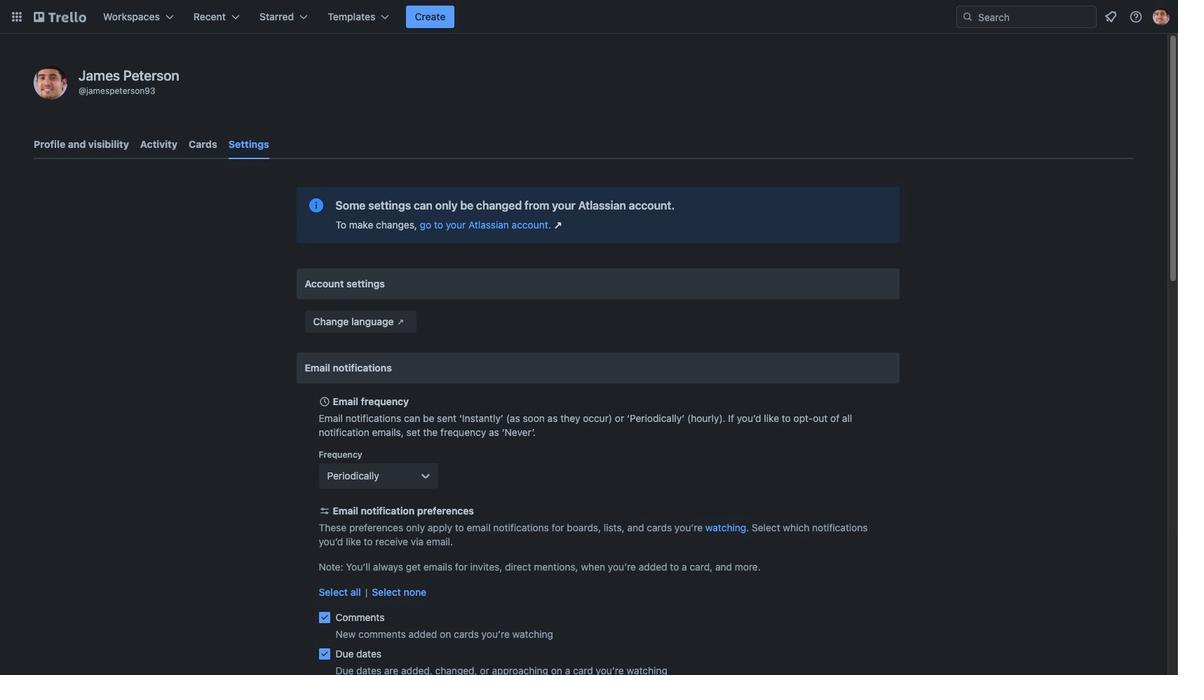 Task type: vqa. For each thing, say whether or not it's contained in the screenshot.
Open information menu image
yes



Task type: locate. For each thing, give the bounding box(es) containing it.
1 vertical spatial james peterson (jamespeterson93) image
[[34, 66, 67, 100]]

0 vertical spatial james peterson (jamespeterson93) image
[[1153, 8, 1170, 25]]

open information menu image
[[1129, 10, 1143, 24]]

james peterson (jamespeterson93) image inside primary element
[[1153, 8, 1170, 25]]

1 horizontal spatial james peterson (jamespeterson93) image
[[1153, 8, 1170, 25]]

Search field
[[957, 6, 1097, 28]]

james peterson (jamespeterson93) image down back to home image
[[34, 66, 67, 100]]

james peterson (jamespeterson93) image
[[1153, 8, 1170, 25], [34, 66, 67, 100]]

james peterson (jamespeterson93) image right open information menu icon
[[1153, 8, 1170, 25]]

primary element
[[0, 0, 1178, 34]]



Task type: describe. For each thing, give the bounding box(es) containing it.
0 notifications image
[[1103, 8, 1120, 25]]

0 horizontal spatial james peterson (jamespeterson93) image
[[34, 66, 67, 100]]

sm image
[[394, 315, 408, 329]]

search image
[[962, 11, 974, 22]]

back to home image
[[34, 6, 86, 28]]



